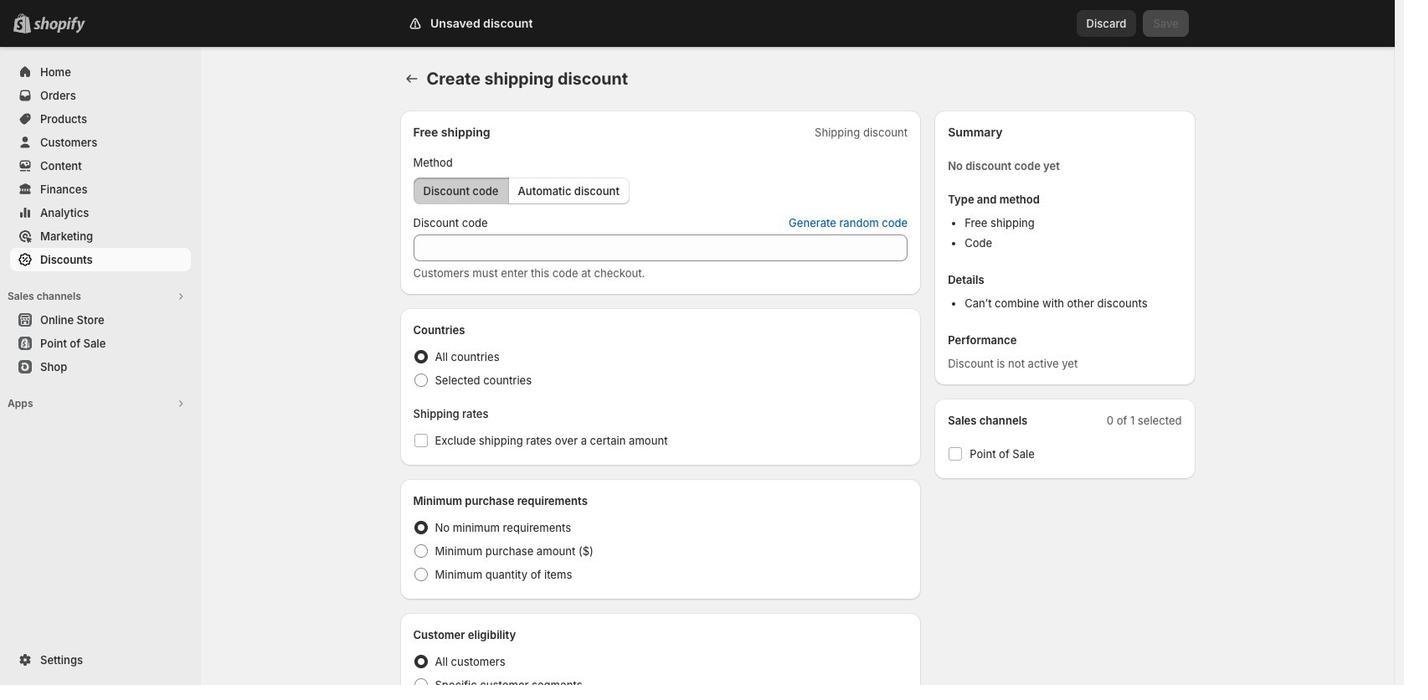 Task type: describe. For each thing, give the bounding box(es) containing it.
shopify image
[[34, 17, 85, 34]]



Task type: locate. For each thing, give the bounding box(es) containing it.
None text field
[[413, 235, 908, 261]]



Task type: vqa. For each thing, say whether or not it's contained in the screenshot.
ENTER TIME text box
no



